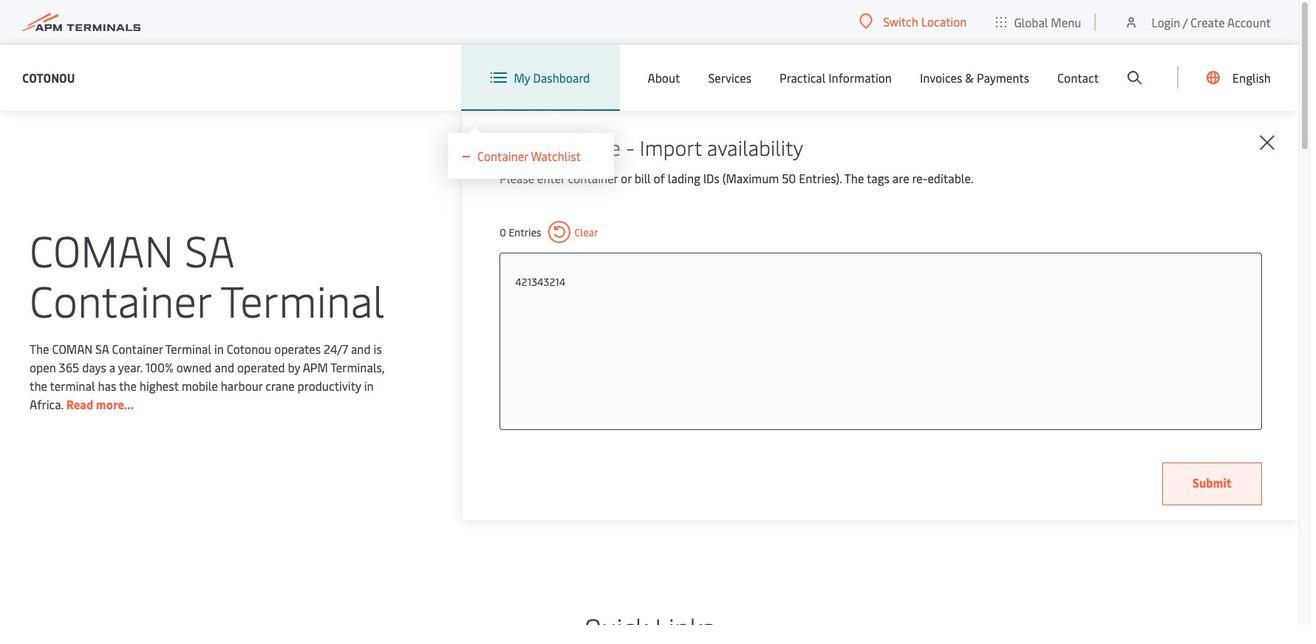 Task type: describe. For each thing, give the bounding box(es) containing it.
/
[[1183, 14, 1188, 30]]

terminal for sa
[[220, 271, 385, 329]]

the inside the coman sa container terminal in cotonou operates 24/7 and is open 365 days a year. 100% owned and operated by apm terminals, the terminal has the highest mobile harbour crane productivity in africa.
[[30, 341, 49, 357]]

of
[[654, 170, 665, 186]]

-
[[626, 133, 635, 161]]

50
[[782, 170, 796, 186]]

english button
[[1207, 44, 1271, 111]]

terminal
[[50, 378, 95, 394]]

contact
[[1058, 69, 1099, 86]]

operates
[[274, 341, 321, 357]]

about button
[[648, 44, 680, 111]]

coman
[[30, 220, 174, 279]]

global
[[1014, 14, 1048, 30]]

submit button
[[1163, 463, 1262, 506]]

entries
[[509, 225, 541, 239]]

please
[[500, 170, 535, 186]]

productivity
[[298, 378, 361, 394]]

cotonou 2 image
[[80, 347, 339, 568]]

location
[[921, 13, 967, 30]]

track
[[500, 133, 548, 161]]

days
[[82, 359, 106, 375]]

login / create account link
[[1125, 0, 1271, 44]]

invoices
[[920, 69, 963, 86]]

open
[[30, 359, 56, 375]]

has
[[98, 378, 116, 394]]

watchlist
[[531, 148, 581, 164]]

my dashboard button
[[490, 44, 590, 111]]

0 horizontal spatial in
[[214, 341, 224, 357]]

0 vertical spatial container
[[477, 148, 528, 164]]

365
[[59, 359, 79, 375]]

re-
[[912, 170, 928, 186]]

container watchlist link
[[462, 148, 584, 164]]

is
[[374, 341, 382, 357]]

switch location
[[883, 13, 967, 30]]

contact button
[[1058, 44, 1099, 111]]

container
[[568, 170, 618, 186]]

0 horizontal spatial and
[[215, 359, 234, 375]]

invoices & payments
[[920, 69, 1030, 86]]

a
[[109, 359, 115, 375]]

1 the from the left
[[30, 378, 47, 394]]

Type or paste your IDs here text field
[[515, 268, 1247, 295]]

coman sa container terminal
[[30, 220, 385, 329]]

0
[[500, 225, 506, 239]]

practical information button
[[780, 44, 892, 111]]

tags
[[867, 170, 890, 186]]

harbour
[[221, 378, 263, 394]]

payments
[[977, 69, 1030, 86]]

container for coman sa container terminal
[[30, 271, 211, 329]]

create
[[1191, 14, 1225, 30]]

dashboard
[[533, 69, 590, 86]]

lading
[[668, 170, 701, 186]]

container for the coman sa container terminal in cotonou operates 24/7 and is open 365 days a year. 100% owned and operated by apm terminals, the terminal has the highest mobile harbour crane productivity in africa.
[[112, 341, 163, 357]]

global menu
[[1014, 14, 1082, 30]]

about
[[648, 69, 680, 86]]

0 entries
[[500, 225, 541, 239]]

services
[[708, 69, 752, 86]]

sa
[[185, 220, 234, 279]]

ids
[[704, 170, 720, 186]]

year.
[[118, 359, 142, 375]]

100%
[[145, 359, 174, 375]]

by
[[288, 359, 300, 375]]

read more... link
[[66, 396, 134, 412]]

clear button
[[549, 221, 598, 243]]



Task type: vqa. For each thing, say whether or not it's contained in the screenshot.
3 inside the 3 4
no



Task type: locate. For each thing, give the bounding box(es) containing it.
cotonou inside the coman sa container terminal in cotonou operates 24/7 and is open 365 days a year. 100% owned and operated by apm terminals, the terminal has the highest mobile harbour crane productivity in africa.
[[227, 341, 272, 357]]

container
[[477, 148, 528, 164], [30, 271, 211, 329], [112, 341, 163, 357]]

1 vertical spatial container
[[30, 271, 211, 329]]

menu
[[1051, 14, 1082, 30]]

0 horizontal spatial &
[[553, 133, 568, 161]]

read
[[66, 396, 93, 412]]

switch location button
[[860, 13, 967, 30]]

2 the from the left
[[119, 378, 137, 394]]

my
[[514, 69, 530, 86]]

1 horizontal spatial and
[[351, 341, 371, 357]]

1 horizontal spatial the
[[119, 378, 137, 394]]

0 vertical spatial terminal
[[220, 271, 385, 329]]

container inside coman sa container terminal
[[30, 271, 211, 329]]

& for payments
[[965, 69, 974, 86]]

0 horizontal spatial the
[[30, 378, 47, 394]]

the up open
[[30, 341, 49, 357]]

2 vertical spatial container
[[112, 341, 163, 357]]

cotonou link
[[22, 68, 75, 87]]

owned
[[176, 359, 212, 375]]

information
[[829, 69, 892, 86]]

0 vertical spatial in
[[214, 341, 224, 357]]

the left "tags"
[[845, 170, 864, 186]]

terminal for coman sa
[[165, 341, 211, 357]]

practical information
[[780, 69, 892, 86]]

please enter container or bill of lading ids (maximum 50 entries). the tags are re-editable.
[[500, 170, 974, 186]]

and left is
[[351, 341, 371, 357]]

0 vertical spatial and
[[351, 341, 371, 357]]

1 vertical spatial &
[[553, 133, 568, 161]]

my dashboard
[[514, 69, 590, 86]]

0 horizontal spatial the
[[30, 341, 49, 357]]

container up year.
[[112, 341, 163, 357]]

login / create account
[[1152, 14, 1271, 30]]

enter
[[537, 170, 565, 186]]

1 horizontal spatial cotonou
[[227, 341, 272, 357]]

more...
[[96, 396, 134, 412]]

and
[[351, 341, 371, 357], [215, 359, 234, 375]]

mobile
[[182, 378, 218, 394]]

0 horizontal spatial cotonou
[[22, 69, 75, 85]]

1 horizontal spatial in
[[364, 378, 374, 394]]

africa.
[[30, 396, 63, 412]]

are
[[893, 170, 910, 186]]

terminal up operates
[[220, 271, 385, 329]]

or
[[621, 170, 632, 186]]

terminal inside coman sa container terminal
[[220, 271, 385, 329]]

switch
[[883, 13, 919, 30]]

in
[[214, 341, 224, 357], [364, 378, 374, 394]]

& right invoices
[[965, 69, 974, 86]]

global menu button
[[982, 0, 1096, 44]]

1 vertical spatial terminal
[[165, 341, 211, 357]]

1 horizontal spatial the
[[845, 170, 864, 186]]

crane
[[266, 378, 295, 394]]

login
[[1152, 14, 1181, 30]]

the
[[845, 170, 864, 186], [30, 341, 49, 357]]

terminals,
[[331, 359, 384, 375]]

clear
[[575, 225, 598, 239]]

1 vertical spatial cotonou
[[227, 341, 272, 357]]

bill
[[635, 170, 651, 186]]

english
[[1233, 69, 1271, 86]]

0 vertical spatial cotonou
[[22, 69, 75, 85]]

the down year.
[[119, 378, 137, 394]]

trace
[[572, 133, 621, 161]]

(maximum
[[723, 170, 779, 186]]

apm
[[303, 359, 328, 375]]

entries).
[[799, 170, 842, 186]]

& for trace
[[553, 133, 568, 161]]

availability
[[707, 133, 804, 161]]

0 vertical spatial the
[[845, 170, 864, 186]]

submit
[[1193, 475, 1232, 491]]

1 horizontal spatial terminal
[[220, 271, 385, 329]]

24/7
[[324, 341, 348, 357]]

0 horizontal spatial terminal
[[165, 341, 211, 357]]

& up the enter
[[553, 133, 568, 161]]

terminal up the owned
[[165, 341, 211, 357]]

0 vertical spatial &
[[965, 69, 974, 86]]

in down terminals, on the bottom of the page
[[364, 378, 374, 394]]

account
[[1228, 14, 1271, 30]]

invoices & payments button
[[920, 44, 1030, 111]]

practical
[[780, 69, 826, 86]]

editable.
[[928, 170, 974, 186]]

1 vertical spatial in
[[364, 378, 374, 394]]

read more...
[[66, 396, 134, 412]]

services button
[[708, 44, 752, 111]]

1 horizontal spatial &
[[965, 69, 974, 86]]

container up please
[[477, 148, 528, 164]]

1 vertical spatial and
[[215, 359, 234, 375]]

container watchlist
[[477, 148, 581, 164]]

coman sa
[[52, 341, 109, 357]]

in up mobile
[[214, 341, 224, 357]]

operated
[[237, 359, 285, 375]]

track & trace - import availability
[[500, 133, 804, 161]]

1 vertical spatial the
[[30, 341, 49, 357]]

the down open
[[30, 378, 47, 394]]

&
[[965, 69, 974, 86], [553, 133, 568, 161]]

terminal
[[220, 271, 385, 329], [165, 341, 211, 357]]

& inside dropdown button
[[965, 69, 974, 86]]

and up harbour
[[215, 359, 234, 375]]

container up coman sa
[[30, 271, 211, 329]]

cotonou
[[22, 69, 75, 85], [227, 341, 272, 357]]

terminal inside the coman sa container terminal in cotonou operates 24/7 and is open 365 days a year. 100% owned and operated by apm terminals, the terminal has the highest mobile harbour crane productivity in africa.
[[165, 341, 211, 357]]

the
[[30, 378, 47, 394], [119, 378, 137, 394]]

container inside the coman sa container terminal in cotonou operates 24/7 and is open 365 days a year. 100% owned and operated by apm terminals, the terminal has the highest mobile harbour crane productivity in africa.
[[112, 341, 163, 357]]

the coman sa container terminal in cotonou operates 24/7 and is open 365 days a year. 100% owned and operated by apm terminals, the terminal has the highest mobile harbour crane productivity in africa.
[[30, 341, 384, 412]]

highest
[[140, 378, 179, 394]]

import
[[640, 133, 702, 161]]



